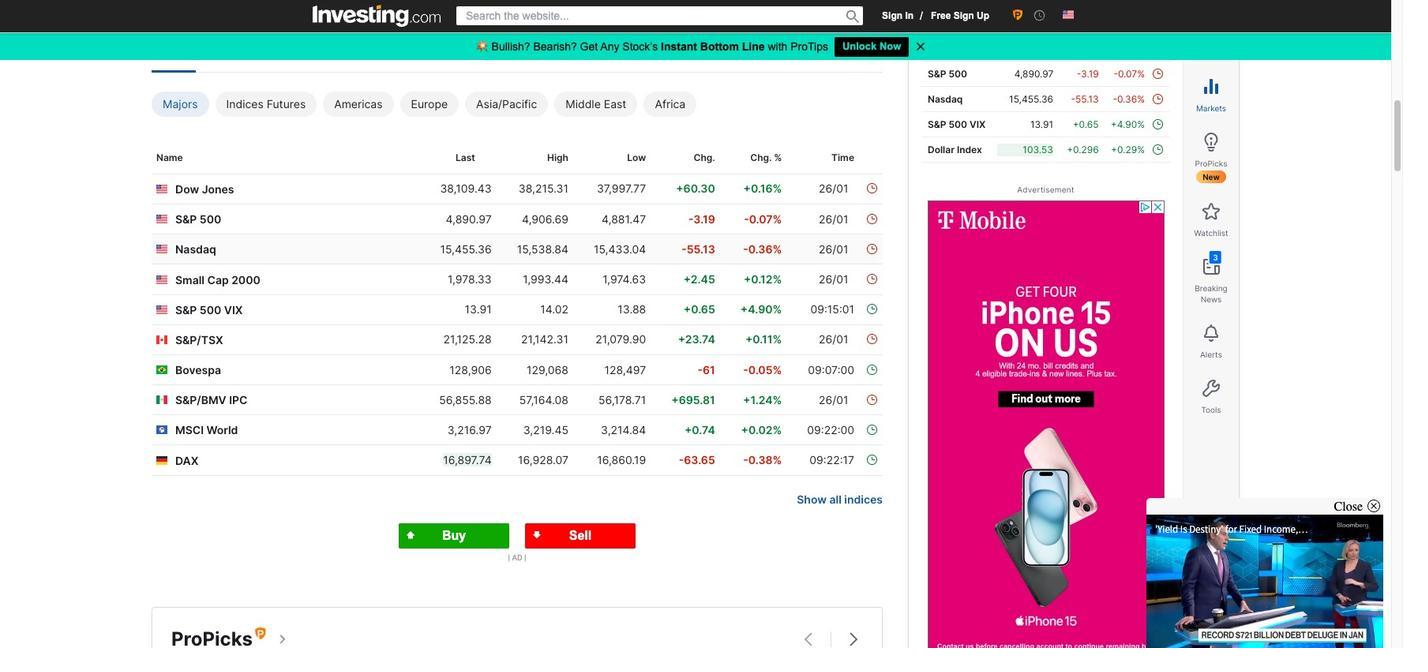 Task type: describe. For each thing, give the bounding box(es) containing it.
2 sign from the left
[[954, 10, 975, 21]]

0 horizontal spatial +0.65
[[684, 303, 715, 316]]

3,214.84
[[601, 423, 646, 437]]

real
[[558, 16, 577, 27]]

economic calendar
[[767, 16, 850, 27]]

indices right "major"
[[436, 16, 466, 27]]

notifications image
[[1034, 9, 1046, 21]]

commodities inside real time commodities link
[[603, 16, 658, 27]]

57,164.08
[[520, 393, 569, 407]]

chg. for chg. %
[[751, 152, 772, 163]]

0 horizontal spatial -0.36%
[[743, 242, 782, 256]]

0 horizontal spatial -0.07%
[[744, 212, 782, 226]]

nasdaq link for 15,538.84
[[156, 242, 216, 258]]

pgim's
[[1322, 523, 1351, 536]]

1 vertical spatial nasdaq
[[175, 243, 216, 256]]

0 vertical spatial +60.30
[[1068, 43, 1100, 54]]

middle east
[[566, 97, 627, 110]]

+695.81
[[672, 393, 715, 407]]

propicks
[[1196, 159, 1228, 168]]

with
[[768, 40, 788, 53]]

1 vertical spatial jones
[[202, 182, 234, 196]]

+0.296
[[1067, 144, 1099, 156]]

earnings calendar link
[[857, 12, 948, 32]]

calendar for economic calendar
[[811, 16, 850, 27]]

s&p/tsx link
[[156, 332, 223, 348]]

breaking news
[[1195, 284, 1228, 304]]

protips
[[791, 40, 829, 53]]

dollar
[[928, 144, 955, 156]]

us 500
[[928, 17, 962, 29]]

fixed
[[1240, 523, 1262, 536]]

Search Stocks, Currencies search field
[[457, 7, 863, 26]]

tools
[[1202, 405, 1222, 415]]

0 vertical spatial +4.90%
[[1111, 118, 1145, 130]]

s&p 500 link for -3.19
[[928, 68, 968, 80]]

13.88
[[618, 303, 646, 316]]

+0.74
[[685, 423, 715, 437]]

s&p/bmv ipc link
[[156, 393, 248, 409]]

21,142.31
[[521, 333, 569, 346]]

0.00%
[[1118, 17, 1145, 29]]

13.91 for +0.65
[[1031, 118, 1054, 130]]

37,997.77
[[597, 182, 646, 195]]

0 horizontal spatial -3.19
[[689, 212, 715, 226]]

21,079.90
[[596, 333, 646, 346]]

0 horizontal spatial dow
[[175, 182, 199, 196]]

states
[[355, 16, 384, 27]]

0 vertical spatial dow jones
[[928, 43, 979, 54]]

+2.45
[[684, 272, 715, 286]]

small
[[175, 273, 205, 286]]

united states
[[323, 16, 384, 27]]

now
[[880, 40, 902, 52]]

msci
[[175, 424, 204, 437]]

0 vertical spatial jones
[[951, 43, 979, 54]]

128,906
[[450, 363, 492, 376]]

bottom
[[701, 40, 739, 53]]

26/01 for +0.16%
[[819, 182, 849, 195]]

0 vertical spatial -3.19
[[1077, 68, 1099, 80]]

dax link
[[156, 453, 199, 469]]

show all indices link
[[797, 493, 883, 506]]

-0.38%
[[743, 453, 782, 467]]

chg. for chg.
[[694, 152, 715, 163]]

calendar for earnings calendar
[[903, 16, 942, 27]]

0 vertical spatial -55.13
[[1072, 93, 1099, 105]]

americas
[[334, 97, 383, 110]]

united
[[323, 16, 353, 27]]

for
[[1226, 523, 1238, 536]]

investing.com - financial markets worldwide image
[[313, 5, 441, 27]]

ai
[[955, 16, 964, 27]]

s&p 500 vix link for +0.65
[[928, 118, 986, 130]]

ai stocks link
[[949, 12, 1001, 32]]

indices futures link
[[473, 12, 551, 32]]

0 horizontal spatial vix
[[224, 303, 243, 317]]

indices right majors
[[226, 97, 264, 110]]

earnings calendar
[[863, 16, 942, 27]]

0.38%
[[749, 453, 782, 467]]

propicks new
[[1196, 159, 1228, 182]]

63.65
[[684, 453, 715, 467]]

4,890.97 for 4,906.69
[[446, 212, 492, 226]]

0 vertical spatial nasdaq
[[928, 93, 963, 105]]

26/01 for +0.12%
[[819, 272, 849, 286]]

investingpro image
[[1013, 10, 1023, 20]]

1,978.33
[[448, 272, 492, 286]]

1 vertical spatial -55.13
[[682, 242, 715, 256]]

1 vertical spatial stocks
[[215, 42, 257, 58]]

4,890.97 for -3.19
[[1015, 68, 1054, 80]]

watchlist
[[1195, 228, 1229, 238]]

+1.24%
[[743, 393, 782, 407]]

09:07:00
[[808, 363, 855, 376]]

1 vertical spatial +60.30
[[676, 182, 715, 195]]

us 500 link
[[928, 17, 962, 29]]

26/01 for +1.24%
[[819, 393, 849, 407]]

dollar index link
[[928, 144, 983, 156]]

0 horizontal spatial commodities
[[276, 42, 357, 58]]

east
[[604, 97, 627, 110]]

1 vertical spatial 0.07%
[[749, 212, 782, 226]]

26/01 for -0.36%
[[819, 242, 849, 256]]

webinars
[[672, 16, 712, 27]]

1 sign from the left
[[882, 10, 903, 21]]

s&p 500 vix link for 14.02
[[156, 302, 243, 318]]

watchlist button
[[1184, 196, 1239, 245]]

msci world
[[175, 424, 238, 437]]

1 horizontal spatial dow
[[928, 43, 949, 54]]

0 vertical spatial s&p 500
[[928, 68, 968, 80]]

high
[[547, 152, 569, 163]]

13.91 for 14.02
[[465, 303, 492, 316]]

low
[[627, 152, 646, 163]]

small cap 2000
[[175, 273, 261, 286]]

free
[[931, 10, 951, 21]]

21,125.28
[[444, 333, 492, 346]]

close
[[1335, 500, 1363, 514]]

0 horizontal spatial advertisement element
[[152, 523, 883, 563]]

18.1k
[[1175, 542, 1196, 554]]

0.05%
[[749, 363, 782, 376]]

s&p 500 inside "s&p 500" link
[[175, 213, 221, 226]]

index
[[957, 144, 983, 156]]

income,
[[1264, 523, 1299, 536]]

indices up 💥 at the top left of the page
[[480, 16, 510, 27]]

show all indices
[[797, 493, 883, 506]]

16,928.07
[[518, 453, 569, 467]]

economic calendar link
[[761, 12, 856, 32]]

new
[[1203, 172, 1220, 182]]

0 vertical spatial 0.07%
[[1118, 68, 1145, 80]]

3,216.97
[[448, 423, 492, 437]]

0 vertical spatial 0.36%
[[1118, 93, 1145, 105]]

1 horizontal spatial -0.07%
[[1114, 68, 1145, 80]]

line
[[742, 40, 765, 53]]

129,068
[[527, 363, 569, 376]]

economic
[[767, 16, 809, 27]]

0 horizontal spatial 3.19
[[694, 212, 715, 226]]

bovespa
[[175, 363, 221, 377]]



Task type: locate. For each thing, give the bounding box(es) containing it.
asia/pacific
[[476, 97, 537, 110]]

stocks
[[967, 16, 995, 27], [215, 42, 257, 58]]

markets button
[[1184, 71, 1239, 120]]

s&p 500 vix
[[928, 118, 986, 130], [175, 303, 243, 317]]

nasdaq link for -55.13
[[928, 93, 963, 105]]

+0.65
[[1073, 118, 1099, 130], [684, 303, 715, 316]]

majors
[[163, 97, 198, 110]]

1 chg. from the left
[[694, 152, 715, 163]]

-0.36% up +0.12%
[[743, 242, 782, 256]]

55.13 up +0.296
[[1076, 93, 1099, 105]]

0 horizontal spatial stocks
[[215, 42, 257, 58]]

dow jones link down name
[[156, 182, 234, 197]]

1 horizontal spatial +60.30
[[1068, 43, 1100, 54]]

0 horizontal spatial +4.90%
[[741, 303, 782, 316]]

1 vertical spatial -0.36%
[[743, 242, 782, 256]]

5 26/01 from the top
[[819, 333, 849, 346]]

0 horizontal spatial 0.36%
[[749, 242, 782, 256]]

-3.19 up +2.45
[[689, 212, 715, 226]]

+4.90%
[[1111, 118, 1145, 130], [741, 303, 782, 316]]

1 horizontal spatial 3.19
[[1081, 68, 1099, 80]]

nasdaq link up dollar
[[928, 93, 963, 105]]

0 horizontal spatial chg.
[[694, 152, 715, 163]]

26/01
[[819, 182, 849, 195], [819, 212, 849, 226], [819, 242, 849, 256], [819, 272, 849, 286], [819, 333, 849, 346], [819, 393, 849, 407]]

1 vertical spatial -3.19
[[689, 212, 715, 226]]

16,860.19
[[597, 453, 646, 467]]

nasdaq up small
[[175, 243, 216, 256]]

0 vertical spatial +0.65
[[1073, 118, 1099, 130]]

1 horizontal spatial dow jones link
[[928, 43, 979, 54]]

4,890.97 up 1,978.33
[[446, 212, 492, 226]]

all
[[830, 493, 842, 506]]

africa
[[655, 97, 686, 110]]

1,974.63
[[603, 272, 646, 286]]

1 vertical spatial +0.65
[[684, 303, 715, 316]]

1 horizontal spatial 4,890.97
[[1015, 68, 1054, 80]]

+0.65 up +0.296
[[1073, 118, 1099, 130]]

nasdaq up dollar
[[928, 93, 963, 105]]

0 vertical spatial futures
[[512, 16, 544, 27]]

vix up index
[[970, 118, 986, 130]]

1 calendar from the left
[[811, 16, 850, 27]]

103.53
[[1023, 144, 1054, 156]]

1 horizontal spatial 0.07%
[[1118, 68, 1145, 80]]

2000
[[232, 273, 261, 286]]

0 vertical spatial s&p 500 vix
[[928, 118, 986, 130]]

up
[[977, 10, 990, 21]]

1 vertical spatial futures
[[267, 97, 306, 110]]

38,109.43 down the last
[[440, 182, 492, 195]]

%
[[774, 152, 782, 163]]

1 vertical spatial 3.19
[[694, 212, 715, 226]]

15,455.36 up '103.53'
[[1010, 93, 1054, 105]]

1 vertical spatial 0.36%
[[749, 242, 782, 256]]

1 vertical spatial 55.13
[[687, 242, 715, 256]]

0.07% up +0.12%
[[749, 212, 782, 226]]

2 chg. from the left
[[751, 152, 772, 163]]

-0.07%
[[1114, 68, 1145, 80], [744, 212, 782, 226]]

1 vertical spatial indices futures
[[226, 97, 306, 110]]

💥 bullish? bearish? get any stock's instant bottom line with protips
[[474, 40, 829, 53]]

tools button
[[1184, 373, 1239, 422]]

0 horizontal spatial s&p 500
[[175, 213, 221, 226]]

0 horizontal spatial 38,109.43
[[440, 182, 492, 195]]

0.36% up +0.29% at the top right
[[1118, 93, 1145, 105]]

dow jones link for 38,215.31
[[156, 182, 234, 197]]

0 horizontal spatial 0.07%
[[749, 212, 782, 226]]

-0.07% down 0.00% on the right of page
[[1114, 68, 1145, 80]]

-55.13 up +0.296
[[1072, 93, 1099, 105]]

13.91 down 1,978.33
[[465, 303, 492, 316]]

500
[[944, 17, 962, 29], [949, 68, 968, 80], [949, 118, 968, 130], [200, 213, 221, 226], [200, 303, 221, 317]]

55.13
[[1076, 93, 1099, 105], [687, 242, 715, 256]]

vix down 2000
[[224, 303, 243, 317]]

funds
[[569, 42, 606, 58]]

s&p/bmv ipc
[[175, 394, 248, 407]]

free sign up button
[[928, 5, 993, 27]]

1 horizontal spatial +0.65
[[1073, 118, 1099, 130]]

1 horizontal spatial 38,109.43
[[1010, 43, 1054, 54]]

-0.07% up +0.12%
[[744, 212, 782, 226]]

s&p 500 link up small
[[156, 212, 221, 228]]

4,890.97 down 4,891.00
[[1015, 68, 1054, 80]]

advertisement element
[[928, 201, 1165, 649], [152, 523, 883, 563]]

dow jones link down the us 500
[[928, 43, 979, 54]]

s&p/tsx
[[175, 333, 223, 347]]

1 horizontal spatial futures
[[512, 16, 544, 27]]

indices up majors
[[152, 42, 196, 58]]

0 vertical spatial commodities
[[603, 16, 658, 27]]

1 horizontal spatial vix
[[970, 118, 986, 130]]

-0.36% up +0.29% at the top right
[[1113, 93, 1145, 105]]

1 horizontal spatial commodities
[[603, 16, 658, 27]]

time right %
[[832, 152, 855, 163]]

38,109.43 for 38,215.31
[[440, 182, 492, 195]]

1 vertical spatial s&p 500 vix link
[[156, 302, 243, 318]]

-55.13 up +2.45
[[682, 242, 715, 256]]

1 vertical spatial time
[[832, 152, 855, 163]]

1 vertical spatial 15,455.36
[[440, 242, 492, 256]]

dow jones down name
[[175, 182, 234, 196]]

16,897.74
[[443, 453, 492, 467]]

1 horizontal spatial -3.19
[[1077, 68, 1099, 80]]

0 horizontal spatial 55.13
[[687, 242, 715, 256]]

0 vertical spatial vix
[[970, 118, 986, 130]]

nasdaq link up small
[[156, 242, 216, 258]]

0 vertical spatial s&p 500 vix link
[[928, 118, 986, 130]]

1 vertical spatial 38,109.43
[[440, 182, 492, 195]]

0 vertical spatial indices futures
[[480, 16, 544, 27]]

500 for 4,891.00
[[944, 17, 962, 29]]

0 horizontal spatial 4,890.97
[[446, 212, 492, 226]]

0 vertical spatial 4,890.97
[[1015, 68, 1054, 80]]

0 horizontal spatial nasdaq link
[[156, 242, 216, 258]]

futures up bonds
[[512, 16, 544, 27]]

1 vertical spatial s&p 500 link
[[156, 212, 221, 228]]

time right real
[[580, 16, 600, 27]]

1 horizontal spatial indices futures
[[480, 16, 544, 27]]

earnings
[[863, 16, 901, 27]]

+0.12%
[[744, 272, 782, 286]]

1 horizontal spatial s&p 500 vix
[[928, 118, 986, 130]]

1 vertical spatial commodities
[[276, 42, 357, 58]]

commodities up 'stock's'
[[603, 16, 658, 27]]

currencies
[[376, 42, 443, 58]]

1 horizontal spatial +4.90%
[[1111, 118, 1145, 130]]

0 vertical spatial dow
[[928, 43, 949, 54]]

0 vertical spatial 55.13
[[1076, 93, 1099, 105]]

26/01 for -0.07%
[[819, 212, 849, 226]]

1 horizontal spatial 0.36%
[[1118, 93, 1145, 105]]

500 for 13.91
[[949, 118, 968, 130]]

61
[[703, 363, 715, 376]]

56,855.88
[[439, 393, 492, 407]]

3.19 up +2.45
[[694, 212, 715, 226]]

+0.11%
[[746, 333, 782, 346]]

1 horizontal spatial +0.16%
[[1114, 43, 1145, 54]]

bullish?
[[492, 40, 531, 53]]

world
[[207, 424, 238, 437]]

1 horizontal spatial stocks
[[967, 16, 995, 27]]

webinars link
[[666, 12, 718, 32]]

0.07% down 0.00% on the right of page
[[1118, 68, 1145, 80]]

+4.90% down +0.12%
[[741, 303, 782, 316]]

stock's
[[623, 40, 658, 53]]

0 horizontal spatial 15,455.36
[[440, 242, 492, 256]]

1 vertical spatial s&p 500
[[175, 213, 221, 226]]

futures left the americas
[[267, 97, 306, 110]]

1 vertical spatial +4.90%
[[741, 303, 782, 316]]

3.19 down 0.0
[[1081, 68, 1099, 80]]

chg. left chg. %
[[694, 152, 715, 163]]

s&p 500 vix down small cap 2000 link
[[175, 303, 243, 317]]

vix
[[970, 118, 986, 130], [224, 303, 243, 317]]

dow jones link for +60.30
[[928, 43, 979, 54]]

s&p 500 vix link up dollar index at the top right of the page
[[928, 118, 986, 130]]

0 vertical spatial 38,109.43
[[1010, 43, 1054, 54]]

2 calendar from the left
[[903, 16, 942, 27]]

dow down name
[[175, 182, 199, 196]]

bovespa link
[[156, 363, 221, 378]]

-3.19 down 0.0
[[1077, 68, 1099, 80]]

+60.30
[[1068, 43, 1100, 54], [676, 182, 715, 195]]

15,455.36 for -55.13
[[1010, 93, 1054, 105]]

1 horizontal spatial s&p 500 vix link
[[928, 118, 986, 130]]

-0.05%
[[743, 363, 782, 376]]

1 26/01 from the top
[[819, 182, 849, 195]]

commodities down united
[[276, 42, 357, 58]]

0 horizontal spatial calendar
[[811, 16, 850, 27]]

sign in button
[[879, 5, 917, 27]]

s&p down us
[[928, 68, 947, 80]]

1 vertical spatial 13.91
[[465, 303, 492, 316]]

13.91 up '103.53'
[[1031, 118, 1054, 130]]

0 horizontal spatial dow jones link
[[156, 182, 234, 197]]

0 vertical spatial stocks
[[967, 16, 995, 27]]

09:22:00
[[808, 423, 855, 437]]

500 for 4,890.97
[[949, 68, 968, 80]]

55.13 up +2.45
[[687, 242, 715, 256]]

15,455.36 for 15,538.84
[[440, 242, 492, 256]]

1 horizontal spatial time
[[832, 152, 855, 163]]

0 horizontal spatial +60.30
[[676, 182, 715, 195]]

1 horizontal spatial -0.36%
[[1113, 93, 1145, 105]]

0 horizontal spatial -55.13
[[682, 242, 715, 256]]

unlock
[[843, 40, 877, 52]]

dow down us
[[928, 43, 949, 54]]

in
[[906, 10, 914, 21]]

💥
[[474, 40, 489, 53]]

15,455.36 up 1,978.33
[[440, 242, 492, 256]]

small cap 2000 link
[[156, 272, 261, 288]]

0 horizontal spatial s&p 500 link
[[156, 212, 221, 228]]

0 horizontal spatial s&p 500 vix
[[175, 303, 243, 317]]

15,538.84
[[517, 242, 569, 256]]

38,109.43 down 4,891.00
[[1010, 43, 1054, 54]]

bitcoin
[[725, 16, 754, 27]]

s&p up small
[[175, 213, 197, 226]]

s&p 500 vix up dollar index at the top right of the page
[[928, 118, 986, 130]]

1 horizontal spatial nasdaq link
[[928, 93, 963, 105]]

1 vertical spatial +0.16%
[[744, 182, 782, 195]]

38,109.43 for +60.30
[[1010, 43, 1054, 54]]

unlock now link
[[835, 37, 909, 56]]

1 vertical spatial dow jones link
[[156, 182, 234, 197]]

2 26/01 from the top
[[819, 212, 849, 226]]

1 vertical spatial 4,890.97
[[446, 212, 492, 226]]

s&p 500 vix link up s&p/tsx
[[156, 302, 243, 318]]

s&p down small
[[175, 303, 197, 317]]

+0.16% down chg. %
[[744, 182, 782, 195]]

1 horizontal spatial chg.
[[751, 152, 772, 163]]

0 horizontal spatial time
[[580, 16, 600, 27]]

6 26/01 from the top
[[819, 393, 849, 407]]

s&p 500 link for 4,906.69
[[156, 212, 221, 228]]

0 horizontal spatial dow jones
[[175, 182, 234, 196]]

name
[[156, 152, 183, 163]]

+4.90% up +0.29% at the top right
[[1111, 118, 1145, 130]]

1 horizontal spatial s&p 500
[[928, 68, 968, 80]]

3 26/01 from the top
[[819, 242, 849, 256]]

1 horizontal spatial 13.91
[[1031, 118, 1054, 130]]

+60.30 right 37,997.77
[[676, 182, 715, 195]]

news
[[1201, 295, 1222, 304]]

4 26/01 from the top
[[819, 272, 849, 286]]

+60.30 down 0.0
[[1068, 43, 1100, 54]]

us
[[928, 17, 941, 29]]

dow jones down the us 500
[[928, 43, 979, 54]]

1 vertical spatial -0.07%
[[744, 212, 782, 226]]

markets
[[1197, 103, 1227, 113]]

last
[[456, 152, 475, 163]]

chg. left %
[[751, 152, 772, 163]]

s&p 500 link down us 500 link at the top of the page
[[928, 68, 968, 80]]

0.36% up +0.12%
[[749, 242, 782, 256]]

indices
[[845, 493, 883, 506]]

1 horizontal spatial dow jones
[[928, 43, 979, 54]]

09:22:17
[[810, 453, 855, 467]]

+0.16% down 0.00% on the right of page
[[1114, 43, 1145, 54]]

+0.65 down +2.45
[[684, 303, 715, 316]]

0 horizontal spatial sign
[[882, 10, 903, 21]]

38,215.31
[[519, 182, 569, 195]]

1 vertical spatial s&p 500 vix
[[175, 303, 243, 317]]

sign
[[882, 10, 903, 21], [954, 10, 975, 21]]

any
[[601, 40, 620, 53]]

s&p up dollar
[[928, 118, 947, 130]]

nasdaq link
[[928, 93, 963, 105], [156, 242, 216, 258]]

sign in
[[882, 10, 914, 21]]

0 vertical spatial 13.91
[[1031, 118, 1054, 130]]

38,109.43
[[1010, 43, 1054, 54], [440, 182, 492, 195]]

stocks inside ai stocks link
[[967, 16, 995, 27]]

says
[[1301, 523, 1320, 536]]

chg. %
[[751, 152, 782, 163]]

s&p 500 vix link
[[928, 118, 986, 130], [156, 302, 243, 318]]

1 horizontal spatial s&p 500 link
[[928, 68, 968, 80]]

1 horizontal spatial -55.13
[[1072, 93, 1099, 105]]

show
[[797, 493, 827, 506]]

1 horizontal spatial calendar
[[903, 16, 942, 27]]

26/01 for +0.11%
[[819, 333, 849, 346]]

breaking
[[1195, 284, 1228, 293]]

etfs
[[462, 42, 492, 58]]

0.36%
[[1118, 93, 1145, 105], [749, 242, 782, 256]]

0 vertical spatial -0.07%
[[1114, 68, 1145, 80]]

s&p 500 up small
[[175, 213, 221, 226]]

0 vertical spatial time
[[580, 16, 600, 27]]

56,178.71
[[599, 393, 646, 407]]

s&p
[[928, 68, 947, 80], [928, 118, 947, 130], [175, 213, 197, 226], [175, 303, 197, 317]]

0 vertical spatial -0.36%
[[1113, 93, 1145, 105]]

s&p 500 down us 500 link at the top of the page
[[928, 68, 968, 80]]

1 horizontal spatial advertisement element
[[928, 201, 1165, 649]]

-63.65
[[679, 453, 715, 467]]

0 vertical spatial +0.16%
[[1114, 43, 1145, 54]]

calendar
[[811, 16, 850, 27], [903, 16, 942, 27]]

14.02
[[540, 303, 569, 316]]

4,891.00
[[1016, 17, 1054, 29]]



Task type: vqa. For each thing, say whether or not it's contained in the screenshot.
4,890.90
no



